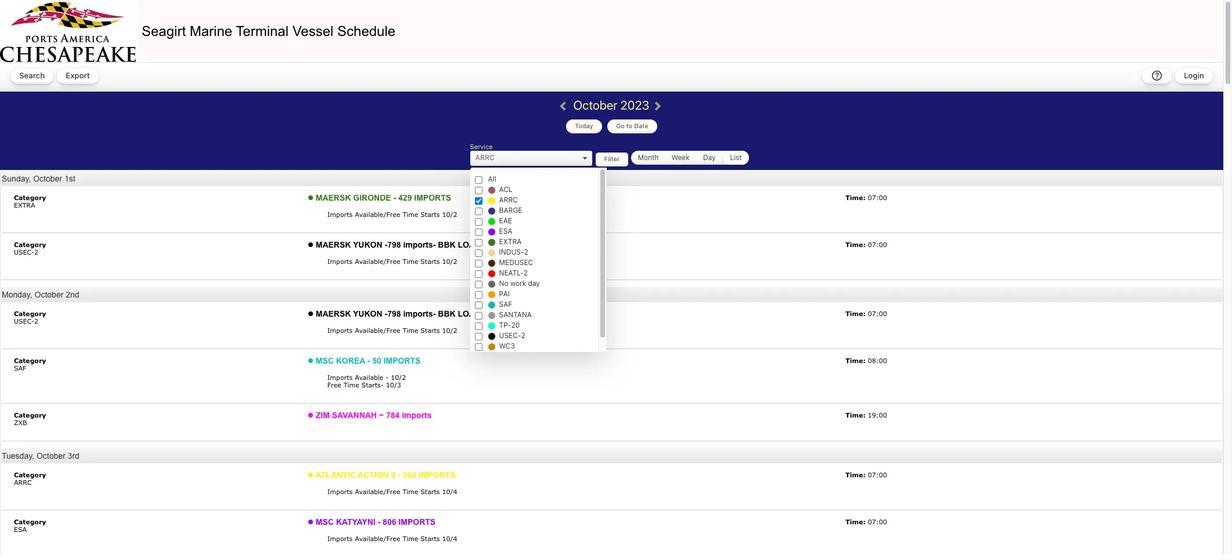 Task type: describe. For each thing, give the bounding box(es) containing it.
today
[[575, 123, 593, 130]]

time for maersk gironde - 429 imports link at the top of the page
[[403, 211, 418, 218]]

EXTRA checkbox
[[475, 239, 482, 247]]

imports for second maersk yukon -798 imports- bbk loading link from the top of the page
[[327, 327, 353, 335]]

time inside imports available - 10/2 free time starts- 10/3
[[344, 382, 359, 389]]

ii
[[391, 471, 396, 480]]

msc korea - 50 imports link
[[316, 357, 421, 366]]

barge
[[499, 206, 522, 215]]

date
[[634, 123, 649, 130]]

No work day checkbox
[[475, 281, 482, 289]]

no
[[499, 279, 509, 288]]

starts for 2nd maersk yukon -798 imports- bbk loading link from the bottom
[[421, 258, 440, 265]]

10/2 left tp-20 option
[[442, 327, 457, 335]]

ARRC checkbox
[[475, 197, 482, 205]]

available/free for msc katyayni - 806 imports "link"
[[355, 535, 400, 543]]

list link
[[724, 151, 748, 164]]

maersk for second maersk yukon -798 imports- bbk loading link from the top of the page
[[316, 310, 351, 319]]

time: 07:00 for 2nd maersk yukon -798 imports- bbk loading link from the bottom
[[846, 241, 887, 249]]

starts-
[[362, 382, 384, 389]]

week link
[[666, 151, 696, 164]]

3 imports available/free time starts 10/2 from the top
[[327, 327, 457, 335]]

available/free for maersk gironde - 429 imports link at the top of the page
[[355, 211, 400, 218]]

esa inside category esa
[[14, 526, 27, 534]]

time: 07:00 for maersk gironde - 429 imports link at the top of the page
[[846, 194, 887, 202]]

3rd
[[68, 452, 79, 461]]

neatl-
[[499, 269, 524, 278]]

1 category usec-2 from the top
[[14, 241, 46, 256]]

month
[[638, 153, 659, 162]]

schedule
[[337, 23, 396, 39]]

imports
[[402, 411, 432, 420]]

atlantic action ii - 304 imports
[[316, 471, 456, 480]]

20
[[511, 321, 520, 330]]

- down maersk gironde - 429 imports link at the top of the page
[[385, 240, 387, 250]]

2 for usec-2
[[521, 332, 525, 340]]

msc katyayni - 806 imports
[[316, 518, 436, 527]]

5 category from the top
[[14, 412, 46, 419]]

- left '806'
[[378, 518, 381, 527]]

available/free for atlantic action ii - 304 imports link
[[355, 488, 400, 496]]

service
[[470, 143, 493, 150]]

starts for second maersk yukon -798 imports- bbk loading link from the top of the page
[[421, 327, 440, 335]]

santana
[[499, 311, 532, 319]]

maersk for maersk gironde - 429 imports link at the top of the page
[[316, 193, 351, 203]]

TP-20 checkbox
[[475, 323, 482, 330]]

tp-
[[499, 321, 511, 330]]

2 time: from the top
[[846, 241, 866, 249]]

imports right 304
[[419, 471, 456, 480]]

2 imports- from the top
[[403, 310, 436, 319]]

time: 19:00
[[846, 412, 887, 419]]

07:00 for second maersk yukon -798 imports- bbk loading link from the top of the page
[[868, 310, 887, 318]]

usec- for second maersk yukon -798 imports- bbk loading link from the top of the page
[[14, 318, 34, 325]]

1 imports available/free time starts 10/2 from the top
[[327, 211, 460, 218]]

help
[[1151, 69, 1163, 83]]

login
[[1184, 71, 1205, 80]]

imports for msc katyayni - 806 imports "link"
[[327, 535, 353, 543]]

login link
[[1176, 68, 1213, 84]]

eae
[[499, 217, 512, 225]]

loading for second maersk yukon -798 imports- bbk loading link from the top of the page
[[458, 310, 495, 319]]

19:00
[[868, 412, 887, 419]]

starts for maersk gironde - 429 imports link at the top of the page
[[421, 211, 440, 218]]

week
[[672, 153, 690, 162]]

784
[[386, 411, 400, 420]]

msc katyayni - 806 imports link
[[316, 518, 436, 527]]

filter
[[604, 156, 620, 163]]

atlantic
[[316, 471, 356, 480]]

1 maersk yukon -798 imports- bbk loading link from the top
[[316, 240, 495, 250]]

zim
[[316, 411, 330, 420]]

maersk yukon -798 imports- bbk loading for second maersk yukon -798 imports- bbk loading link from the top of the page
[[316, 310, 495, 319]]

imports for maersk gironde - 429 imports link at the top of the page
[[327, 211, 353, 218]]

07:00 for atlantic action ii - 304 imports link
[[868, 472, 887, 479]]

search link
[[10, 68, 54, 84]]

07:00 for maersk gironde - 429 imports link at the top of the page
[[868, 194, 887, 202]]

~
[[379, 411, 384, 420]]

export
[[66, 71, 90, 80]]

6 category from the top
[[14, 472, 46, 479]]

tp-20
[[499, 321, 520, 330]]

monday,
[[2, 290, 32, 300]]

1 vertical spatial arrc
[[499, 196, 518, 204]]

seagirt marine terminal vessel schedule
[[142, 23, 396, 39]]

sunday,
[[2, 174, 31, 184]]

All checkbox
[[475, 177, 482, 184]]

msc for msc korea - 50 imports
[[316, 357, 334, 366]]

50
[[372, 357, 381, 366]]

go to date link
[[608, 120, 657, 134]]

day
[[703, 153, 716, 162]]

korea
[[336, 357, 365, 366]]

go to november 2023 image
[[652, 99, 673, 105]]

304
[[403, 471, 417, 480]]

bbk for 2nd maersk yukon -798 imports- bbk loading link from the bottom
[[438, 240, 456, 250]]

msc korea - 50 imports
[[316, 357, 421, 366]]

saf inside category saf
[[14, 365, 26, 372]]

PAI checkbox
[[475, 292, 482, 299]]

sunday, october 1st
[[2, 174, 75, 184]]

imports available/free time starts 10/4 for -
[[327, 488, 460, 496]]

429
[[398, 193, 412, 203]]

today link
[[566, 120, 602, 134]]

4 category from the top
[[14, 357, 46, 365]]

gironde
[[353, 193, 391, 203]]

neatl-2
[[499, 269, 528, 278]]

imports available - 10/2 free time starts- 10/3
[[327, 374, 406, 389]]

zim savannah ~ 784 imports link
[[316, 411, 432, 420]]

october 2023
[[573, 98, 652, 112]]

to
[[626, 123, 633, 130]]

october for 1st
[[33, 174, 62, 184]]

ESA checkbox
[[475, 229, 482, 236]]

time: for msc katyayni - 806 imports "link"
[[846, 519, 866, 526]]

2 vertical spatial usec-
[[499, 332, 521, 340]]

starts for msc katyayni - 806 imports "link"
[[421, 535, 440, 543]]

work
[[510, 279, 526, 288]]

imports for 2nd maersk yukon -798 imports- bbk loading link from the bottom
[[327, 258, 353, 265]]

maersk for 2nd maersk yukon -798 imports- bbk loading link from the bottom
[[316, 240, 351, 250]]

available/free for second maersk yukon -798 imports- bbk loading link from the top of the page
[[355, 327, 400, 335]]

go to date
[[616, 123, 649, 130]]

1 horizontal spatial saf
[[499, 300, 512, 309]]

all
[[488, 175, 496, 184]]

time: 07:00 for second maersk yukon -798 imports- bbk loading link from the top of the page
[[846, 310, 887, 318]]

imports for msc katyayni - 806 imports
[[399, 518, 436, 527]]

tuesday, october 3rd
[[2, 452, 79, 461]]

usec-2
[[499, 332, 525, 340]]

2 maersk yukon -798 imports- bbk loading link from the top
[[316, 310, 495, 319]]

time: 07:00 for atlantic action ii - 304 imports link
[[846, 472, 887, 479]]

indus-2
[[499, 248, 528, 257]]

imports for atlantic action ii - 304 imports link
[[327, 488, 353, 496]]

time: 08:00
[[846, 357, 887, 365]]

BARGE checkbox
[[475, 208, 482, 215]]

2nd
[[66, 290, 79, 300]]

acl
[[499, 185, 513, 194]]



Task type: locate. For each thing, give the bounding box(es) containing it.
maersk yukon -798 imports- bbk loading link down 429
[[316, 240, 495, 250]]

798 up msc korea - 50 imports link
[[387, 310, 401, 319]]

available/free
[[355, 211, 400, 218], [355, 258, 400, 265], [355, 327, 400, 335], [355, 488, 400, 496], [355, 535, 400, 543]]

1st
[[64, 174, 75, 184]]

0 vertical spatial esa
[[499, 227, 513, 236]]

loading
[[458, 240, 495, 250], [458, 310, 495, 319]]

free
[[327, 382, 341, 389]]

0 vertical spatial bbk
[[438, 240, 456, 250]]

extra
[[14, 202, 35, 209], [499, 238, 522, 246]]

go to http://www.pachesapeake.com image
[[0, 0, 136, 62]]

0 vertical spatial 10/4
[[442, 488, 457, 496]]

0 horizontal spatial saf
[[14, 365, 26, 372]]

category usec-2
[[14, 241, 46, 256], [14, 310, 46, 325]]

time for second maersk yukon -798 imports- bbk loading link from the top of the page
[[403, 327, 418, 335]]

2 maersk from the top
[[316, 240, 351, 250]]

atlantic action ii - 304 imports link
[[316, 471, 456, 480]]

terminal
[[236, 23, 289, 39]]

usec- up the monday,
[[14, 249, 34, 256]]

0 horizontal spatial arrc
[[14, 479, 32, 487]]

starts left tp-20 option
[[421, 327, 440, 335]]

1 798 from the top
[[387, 240, 401, 250]]

2 starts from the top
[[421, 258, 440, 265]]

4 imports from the top
[[327, 374, 353, 382]]

1 available/free from the top
[[355, 211, 400, 218]]

tuesday,
[[2, 452, 34, 461]]

SAF checkbox
[[475, 302, 482, 310]]

2 07:00 from the top
[[868, 241, 887, 249]]

ACL checkbox
[[475, 187, 482, 195]]

1 horizontal spatial esa
[[499, 227, 513, 236]]

arrc up barge
[[499, 196, 518, 204]]

starts left barge checkbox
[[421, 211, 440, 218]]

0 vertical spatial maersk yukon -798 imports- bbk loading link
[[316, 240, 495, 250]]

category usec-2 down category extra
[[14, 241, 46, 256]]

category esa
[[14, 519, 46, 534]]

extra up indus-
[[499, 238, 522, 246]]

2 798 from the top
[[387, 310, 401, 319]]

2 vertical spatial imports available/free time starts 10/2
[[327, 327, 457, 335]]

category zxb
[[14, 412, 46, 427]]

marine
[[190, 23, 232, 39]]

3 maersk from the top
[[316, 310, 351, 319]]

time: for msc korea - 50 imports link
[[846, 357, 866, 365]]

4 available/free from the top
[[355, 488, 400, 496]]

imports
[[327, 211, 353, 218], [327, 258, 353, 265], [327, 327, 353, 335], [327, 374, 353, 382], [327, 488, 353, 496], [327, 535, 353, 543]]

7 time: from the top
[[846, 519, 866, 526]]

monday, october 2nd
[[2, 290, 79, 300]]

798 for 2nd maersk yukon -798 imports- bbk loading link from the bottom
[[387, 240, 401, 250]]

starts for atlantic action ii - 304 imports link
[[421, 488, 440, 496]]

1 maersk from the top
[[316, 193, 351, 203]]

2 imports available/free time starts 10/4 from the top
[[327, 535, 460, 543]]

2
[[524, 248, 528, 257], [34, 249, 38, 256], [524, 269, 528, 278], [34, 318, 38, 325], [521, 332, 525, 340]]

- right starts-
[[386, 374, 389, 382]]

category arrc
[[14, 472, 46, 487]]

2 10/4 from the top
[[442, 535, 457, 543]]

available/free for 2nd maersk yukon -798 imports- bbk loading link from the bottom
[[355, 258, 400, 265]]

10/4 for msc katyayni - 806 imports
[[442, 535, 457, 543]]

imports right 429
[[414, 193, 451, 203]]

time for msc katyayni - 806 imports "link"
[[403, 535, 418, 543]]

october up today
[[573, 98, 618, 112]]

1 vertical spatial imports available/free time starts 10/2
[[327, 258, 457, 265]]

seagirt
[[142, 23, 186, 39]]

4 starts from the top
[[421, 488, 440, 496]]

imports
[[414, 193, 451, 203], [384, 357, 421, 366], [419, 471, 456, 480], [399, 518, 436, 527]]

action
[[358, 471, 389, 480]]

time: for maersk gironde - 429 imports link at the top of the page
[[846, 194, 866, 202]]

available
[[355, 374, 384, 382]]

starts
[[421, 211, 440, 218], [421, 258, 440, 265], [421, 327, 440, 335], [421, 488, 440, 496], [421, 535, 440, 543]]

1 vertical spatial maersk yukon -798 imports- bbk loading link
[[316, 310, 495, 319]]

category usec-2 down monday, october 2nd on the bottom
[[14, 310, 46, 325]]

maersk gironde - 429 imports link
[[316, 193, 451, 203]]

0 vertical spatial msc
[[316, 357, 334, 366]]

time: for atlantic action ii - 304 imports link
[[846, 472, 866, 479]]

maersk yukon -798 imports- bbk loading up 50
[[316, 310, 495, 319]]

5 available/free from the top
[[355, 535, 400, 543]]

0 vertical spatial category usec-2
[[14, 241, 46, 256]]

2 horizontal spatial arrc
[[499, 196, 518, 204]]

1 time: 07:00 from the top
[[846, 194, 887, 202]]

maersk yukon -798 imports- bbk loading link
[[316, 240, 495, 250], [316, 310, 495, 319]]

2 available/free from the top
[[355, 258, 400, 265]]

october for 3rd
[[37, 452, 65, 461]]

imports-
[[403, 240, 436, 250], [403, 310, 436, 319]]

798 down maersk gironde - 429 imports link at the top of the page
[[387, 240, 401, 250]]

806
[[383, 518, 396, 527]]

maersk yukon -798 imports- bbk loading for 2nd maersk yukon -798 imports- bbk loading link from the bottom
[[316, 240, 495, 250]]

10/4
[[442, 488, 457, 496], [442, 535, 457, 543]]

1 starts from the top
[[421, 211, 440, 218]]

october left the 1st
[[33, 174, 62, 184]]

07:00 for msc katyayni - 806 imports "link"
[[868, 519, 887, 526]]

2 bbk from the top
[[438, 310, 456, 319]]

- left 429
[[393, 193, 396, 203]]

798 for second maersk yukon -798 imports- bbk loading link from the top of the page
[[387, 310, 401, 319]]

1 vertical spatial loading
[[458, 310, 495, 319]]

imports available/free time starts 10/4 for 806
[[327, 535, 460, 543]]

SANTANA checkbox
[[475, 312, 482, 320]]

imports available/free time starts 10/4
[[327, 488, 460, 496], [327, 535, 460, 543]]

0 vertical spatial imports available/free time starts 10/2
[[327, 211, 460, 218]]

1 category from the top
[[14, 194, 46, 202]]

triangle 1 s image
[[580, 154, 589, 163]]

10/2 left medusec checkbox
[[442, 258, 457, 265]]

extra inside category extra
[[14, 202, 35, 209]]

month link
[[632, 151, 665, 164]]

2 vertical spatial maersk
[[316, 310, 351, 319]]

yukon for 2nd maersk yukon -798 imports- bbk loading link from the bottom
[[353, 240, 382, 250]]

2 time: 07:00 from the top
[[846, 241, 887, 249]]

time for atlantic action ii - 304 imports link
[[403, 488, 418, 496]]

10/3
[[386, 382, 401, 389]]

2 yukon from the top
[[353, 310, 382, 319]]

0 vertical spatial saf
[[499, 300, 512, 309]]

10/2 left barge checkbox
[[442, 211, 457, 218]]

imports available/free time starts 10/4 down ii on the left of page
[[327, 488, 460, 496]]

saf down pai
[[499, 300, 512, 309]]

07:00
[[868, 194, 887, 202], [868, 241, 887, 249], [868, 310, 887, 318], [868, 472, 887, 479], [868, 519, 887, 526]]

list
[[730, 153, 742, 162]]

esa down eae
[[499, 227, 513, 236]]

2 msc from the top
[[316, 518, 334, 527]]

0 vertical spatial loading
[[458, 240, 495, 250]]

0 horizontal spatial extra
[[14, 202, 35, 209]]

3 time: 07:00 from the top
[[846, 310, 887, 318]]

october left 2nd at bottom left
[[35, 290, 64, 300]]

4 07:00 from the top
[[868, 472, 887, 479]]

1 vertical spatial esa
[[14, 526, 27, 534]]

maersk yukon -798 imports- bbk loading down 429
[[316, 240, 495, 250]]

1 vertical spatial bbk
[[438, 310, 456, 319]]

4 time: from the top
[[846, 357, 866, 365]]

3 starts from the top
[[421, 327, 440, 335]]

esa down category arrc
[[14, 526, 27, 534]]

yukon up msc korea - 50 imports
[[353, 310, 382, 319]]

1 10/4 from the top
[[442, 488, 457, 496]]

6 time: from the top
[[846, 472, 866, 479]]

starts down atlantic action ii - 304 imports
[[421, 488, 440, 496]]

2 imports available/free time starts 10/2 from the top
[[327, 258, 457, 265]]

yukon for second maersk yukon -798 imports- bbk loading link from the top of the page
[[353, 310, 382, 319]]

1 loading from the top
[[458, 240, 495, 250]]

yukon down gironde at the top left
[[353, 240, 382, 250]]

1 vertical spatial yukon
[[353, 310, 382, 319]]

2 category from the top
[[14, 241, 46, 249]]

1 07:00 from the top
[[868, 194, 887, 202]]

go to september 2023 image
[[551, 99, 571, 105]]

imports for maersk gironde - 429 imports
[[414, 193, 451, 203]]

1 vertical spatial extra
[[499, 238, 522, 246]]

0 vertical spatial yukon
[[353, 240, 382, 250]]

5 imports from the top
[[327, 488, 353, 496]]

10/2 right starts-
[[391, 374, 406, 382]]

msc left katyayni
[[316, 518, 334, 527]]

2 for indus-2
[[524, 248, 528, 257]]

loading down esa "checkbox"
[[458, 240, 495, 250]]

1 imports available/free time starts 10/4 from the top
[[327, 488, 460, 496]]

4 time: 07:00 from the top
[[846, 472, 887, 479]]

1 vertical spatial saf
[[14, 365, 26, 372]]

1 horizontal spatial extra
[[499, 238, 522, 246]]

category
[[14, 194, 46, 202], [14, 241, 46, 249], [14, 310, 46, 318], [14, 357, 46, 365], [14, 412, 46, 419], [14, 472, 46, 479], [14, 519, 46, 526]]

indus-
[[499, 248, 524, 257]]

1 vertical spatial maersk
[[316, 240, 351, 250]]

7 category from the top
[[14, 519, 46, 526]]

- right ii on the left of page
[[398, 471, 401, 480]]

1 bbk from the top
[[438, 240, 456, 250]]

5 starts from the top
[[421, 535, 440, 543]]

zim savannah ~ 784 imports
[[316, 411, 432, 420]]

imports available/free time starts 10/4 down '806'
[[327, 535, 460, 543]]

bbk left the extra checkbox
[[438, 240, 456, 250]]

1 msc from the top
[[316, 357, 334, 366]]

1 vertical spatial imports available/free time starts 10/4
[[327, 535, 460, 543]]

category extra
[[14, 194, 46, 209]]

1 yukon from the top
[[353, 240, 382, 250]]

starts left medusec checkbox
[[421, 258, 440, 265]]

0 vertical spatial maersk
[[316, 193, 351, 203]]

6 imports from the top
[[327, 535, 353, 543]]

2 maersk yukon -798 imports- bbk loading from the top
[[316, 310, 495, 319]]

arrc
[[475, 153, 495, 162], [499, 196, 518, 204], [14, 479, 32, 487]]

0 vertical spatial imports-
[[403, 240, 436, 250]]

usec- for 2nd maersk yukon -798 imports- bbk loading link from the bottom
[[14, 249, 34, 256]]

time for 2nd maersk yukon -798 imports- bbk loading link from the bottom
[[403, 258, 418, 265]]

category saf
[[14, 357, 46, 372]]

0 horizontal spatial esa
[[14, 526, 27, 534]]

loading for 2nd maersk yukon -798 imports- bbk loading link from the bottom
[[458, 240, 495, 250]]

october left 3rd
[[37, 452, 65, 461]]

2 vertical spatial arrc
[[14, 479, 32, 487]]

loading down saf option
[[458, 310, 495, 319]]

savannah
[[332, 411, 377, 420]]

07:00 for 2nd maersk yukon -798 imports- bbk loading link from the bottom
[[868, 241, 887, 249]]

1 maersk yukon -798 imports- bbk loading from the top
[[316, 240, 495, 250]]

3 available/free from the top
[[355, 327, 400, 335]]

day link
[[697, 151, 722, 164]]

starts down msc katyayni - 806 imports "link"
[[421, 535, 440, 543]]

2 imports from the top
[[327, 258, 353, 265]]

time: for the zim savannah ~ 784 imports link
[[846, 412, 866, 419]]

0 vertical spatial 798
[[387, 240, 401, 250]]

extra down sunday,
[[14, 202, 35, 209]]

1 vertical spatial usec-
[[14, 318, 34, 325]]

- left 50
[[367, 357, 370, 366]]

vessel
[[293, 23, 334, 39]]

10/4 for atlantic action ii - 304 imports
[[442, 488, 457, 496]]

export link
[[57, 68, 99, 84]]

0 vertical spatial extra
[[14, 202, 35, 209]]

bbk
[[438, 240, 456, 250], [438, 310, 456, 319]]

1 vertical spatial maersk yukon -798 imports- bbk loading
[[316, 310, 495, 319]]

0 vertical spatial usec-
[[14, 249, 34, 256]]

day
[[528, 279, 540, 288]]

zxb
[[14, 419, 27, 427]]

bbk left santana checkbox
[[438, 310, 456, 319]]

08:00
[[868, 357, 887, 365]]

1 vertical spatial msc
[[316, 518, 334, 527]]

3 07:00 from the top
[[868, 310, 887, 318]]

3 imports from the top
[[327, 327, 353, 335]]

- inside imports available - 10/2 free time starts- 10/3
[[386, 374, 389, 382]]

1 imports- from the top
[[403, 240, 436, 250]]

filter link
[[596, 153, 629, 167]]

3 time: from the top
[[846, 310, 866, 318]]

october
[[573, 98, 618, 112], [33, 174, 62, 184], [35, 290, 64, 300], [37, 452, 65, 461]]

katyayni
[[336, 518, 376, 527]]

maersk gironde - 429 imports
[[316, 193, 451, 203]]

imports inside imports available - 10/2 free time starts- 10/3
[[327, 374, 353, 382]]

pai
[[499, 290, 510, 299]]

imports available/free time starts 10/2
[[327, 211, 460, 218], [327, 258, 457, 265], [327, 327, 457, 335]]

5 time: from the top
[[846, 412, 866, 419]]

msc left korea
[[316, 357, 334, 366]]

INDUS-2 checkbox
[[475, 250, 482, 257]]

maersk yukon -798 imports- bbk loading link up 50
[[316, 310, 495, 319]]

imports for msc korea - 50 imports
[[384, 357, 421, 366]]

help link
[[1142, 68, 1172, 84]]

1 horizontal spatial arrc
[[475, 153, 495, 162]]

WC3 checkbox
[[475, 344, 482, 351]]

NEATL-2 checkbox
[[475, 271, 482, 278]]

2 for neatl-2
[[524, 269, 528, 278]]

bbk for second maersk yukon -798 imports- bbk loading link from the top of the page
[[438, 310, 456, 319]]

10/2 inside imports available - 10/2 free time starts- 10/3
[[391, 374, 406, 382]]

saf up category zxb
[[14, 365, 26, 372]]

10/2
[[442, 211, 457, 218], [442, 258, 457, 265], [442, 327, 457, 335], [391, 374, 406, 382]]

october for 2nd
[[35, 290, 64, 300]]

usec-
[[14, 249, 34, 256], [14, 318, 34, 325], [499, 332, 521, 340]]

2 loading from the top
[[458, 310, 495, 319]]

2023
[[620, 98, 649, 112]]

1 time: from the top
[[846, 194, 866, 202]]

1 vertical spatial category usec-2
[[14, 310, 46, 325]]

usec- down the monday,
[[14, 318, 34, 325]]

usec- down tp-20
[[499, 332, 521, 340]]

0 vertical spatial maersk yukon -798 imports- bbk loading
[[316, 240, 495, 250]]

USEC-2 checkbox
[[475, 333, 482, 341]]

arrc down service at top
[[475, 153, 495, 162]]

0 vertical spatial arrc
[[475, 153, 495, 162]]

arrc inside category arrc
[[14, 479, 32, 487]]

medusec
[[499, 258, 533, 267]]

time: 07:00 for msc katyayni - 806 imports "link"
[[846, 519, 887, 526]]

1 imports from the top
[[327, 211, 353, 218]]

arrc down tuesday,
[[14, 479, 32, 487]]

5 time: 07:00 from the top
[[846, 519, 887, 526]]

search
[[19, 71, 45, 80]]

3 category from the top
[[14, 310, 46, 318]]

MEDUSEC checkbox
[[475, 260, 482, 268]]

msc for msc katyayni - 806 imports
[[316, 518, 334, 527]]

0 vertical spatial imports available/free time starts 10/4
[[327, 488, 460, 496]]

no work day
[[499, 279, 540, 288]]

imports right 50
[[384, 357, 421, 366]]

1 vertical spatial 10/4
[[442, 535, 457, 543]]

imports right '806'
[[399, 518, 436, 527]]

go
[[616, 123, 625, 130]]

5 07:00 from the top
[[868, 519, 887, 526]]

2 category usec-2 from the top
[[14, 310, 46, 325]]

saf
[[499, 300, 512, 309], [14, 365, 26, 372]]

1 vertical spatial 798
[[387, 310, 401, 319]]

- up msc korea - 50 imports link
[[385, 310, 387, 319]]

EAE checkbox
[[475, 218, 482, 226]]

-
[[393, 193, 396, 203], [385, 240, 387, 250], [385, 310, 387, 319], [367, 357, 370, 366], [386, 374, 389, 382], [398, 471, 401, 480], [378, 518, 381, 527]]

798
[[387, 240, 401, 250], [387, 310, 401, 319]]

1 vertical spatial imports-
[[403, 310, 436, 319]]



Task type: vqa. For each thing, say whether or not it's contained in the screenshot.
26
no



